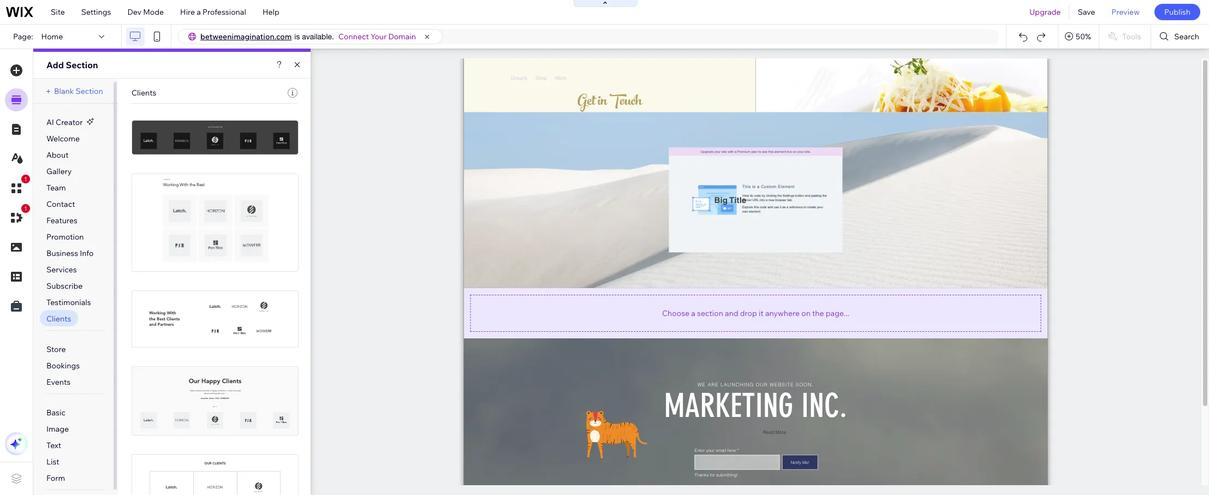 Task type: vqa. For each thing, say whether or not it's contained in the screenshot.
List
yes



Task type: locate. For each thing, give the bounding box(es) containing it.
1 button
[[5, 175, 30, 200], [5, 204, 30, 229]]

search
[[1174, 32, 1199, 41]]

0 vertical spatial 1 button
[[5, 175, 30, 200]]

section up blank section
[[66, 59, 98, 70]]

business info
[[46, 248, 94, 258]]

your
[[371, 32, 387, 41]]

1 vertical spatial a
[[691, 308, 695, 318]]

events
[[46, 377, 71, 387]]

0 vertical spatial a
[[197, 7, 201, 17]]

a for section
[[691, 308, 695, 318]]

image
[[46, 424, 69, 434]]

about
[[46, 150, 69, 160]]

publish
[[1164, 7, 1191, 17]]

home
[[41, 32, 63, 41]]

1
[[24, 176, 27, 182], [24, 205, 27, 212]]

1 button left the team
[[5, 175, 30, 200]]

section
[[66, 59, 98, 70], [76, 86, 103, 96]]

available.
[[302, 32, 334, 41]]

hire a professional
[[180, 7, 246, 17]]

store
[[46, 344, 66, 354]]

a for professional
[[197, 7, 201, 17]]

welcome
[[46, 134, 80, 144]]

1 vertical spatial section
[[76, 86, 103, 96]]

section right blank at the top of the page
[[76, 86, 103, 96]]

a
[[197, 7, 201, 17], [691, 308, 695, 318]]

1 button left features
[[5, 204, 30, 229]]

0 vertical spatial section
[[66, 59, 98, 70]]

site
[[51, 7, 65, 17]]

choose
[[662, 308, 689, 318]]

contact
[[46, 199, 75, 209]]

team
[[46, 183, 66, 193]]

2 1 from the top
[[24, 205, 27, 212]]

save
[[1078, 7, 1095, 17]]

clients
[[132, 88, 156, 98], [46, 314, 71, 324]]

1 horizontal spatial a
[[691, 308, 695, 318]]

1 left the contact
[[24, 205, 27, 212]]

blank section
[[54, 86, 103, 96]]

bookings
[[46, 361, 80, 371]]

0 vertical spatial clients
[[132, 88, 156, 98]]

add section
[[46, 59, 98, 70]]

blank
[[54, 86, 74, 96]]

1 left gallery
[[24, 176, 27, 182]]

a right hire
[[197, 7, 201, 17]]

1 vertical spatial 1 button
[[5, 204, 30, 229]]

domain
[[388, 32, 416, 41]]

0 vertical spatial 1
[[24, 176, 27, 182]]

1 vertical spatial 1
[[24, 205, 27, 212]]

hire
[[180, 7, 195, 17]]

ai creator
[[46, 117, 83, 127]]

mode
[[143, 7, 164, 17]]

page...
[[826, 308, 849, 318]]

creator
[[56, 117, 83, 127]]

1 horizontal spatial clients
[[132, 88, 156, 98]]

promotion
[[46, 232, 84, 242]]

is
[[294, 32, 300, 41]]

subscribe
[[46, 281, 83, 291]]

a left section
[[691, 308, 695, 318]]

preview
[[1112, 7, 1140, 17]]

publish button
[[1154, 4, 1200, 20]]

1 1 from the top
[[24, 176, 27, 182]]

form
[[46, 473, 65, 483]]

0 horizontal spatial clients
[[46, 314, 71, 324]]

0 horizontal spatial a
[[197, 7, 201, 17]]



Task type: describe. For each thing, give the bounding box(es) containing it.
preview button
[[1103, 0, 1148, 24]]

is available. connect your domain
[[294, 32, 416, 41]]

1 1 button from the top
[[5, 175, 30, 200]]

ai
[[46, 117, 54, 127]]

2 1 button from the top
[[5, 204, 30, 229]]

testimonials
[[46, 297, 91, 307]]

tools
[[1122, 32, 1141, 41]]

tools button
[[1099, 25, 1151, 49]]

list
[[46, 457, 59, 467]]

drop
[[740, 308, 757, 318]]

the
[[812, 308, 824, 318]]

50%
[[1076, 32, 1091, 41]]

settings
[[81, 7, 111, 17]]

and
[[725, 308, 738, 318]]

1 vertical spatial clients
[[46, 314, 71, 324]]

section for add section
[[66, 59, 98, 70]]

basic
[[46, 408, 65, 418]]

business
[[46, 248, 78, 258]]

anywhere
[[765, 308, 800, 318]]

section
[[697, 308, 723, 318]]

add
[[46, 59, 64, 70]]

gallery
[[46, 166, 72, 176]]

help
[[262, 7, 279, 17]]

search button
[[1151, 25, 1209, 49]]

professional
[[203, 7, 246, 17]]

1 for 2nd 1 button from the bottom of the page
[[24, 176, 27, 182]]

features
[[46, 216, 77, 225]]

betweenimagination.com
[[200, 32, 292, 41]]

upgrade
[[1029, 7, 1061, 17]]

1 for 2nd 1 button from the top
[[24, 205, 27, 212]]

services
[[46, 265, 77, 275]]

choose a section and drop it anywhere on the page...
[[662, 308, 849, 318]]

dev
[[127, 7, 141, 17]]

text
[[46, 441, 61, 450]]

connect
[[338, 32, 369, 41]]

it
[[759, 308, 764, 318]]

info
[[80, 248, 94, 258]]

save button
[[1070, 0, 1103, 24]]

section for blank section
[[76, 86, 103, 96]]

dev mode
[[127, 7, 164, 17]]

on
[[801, 308, 811, 318]]

50% button
[[1058, 25, 1099, 49]]



